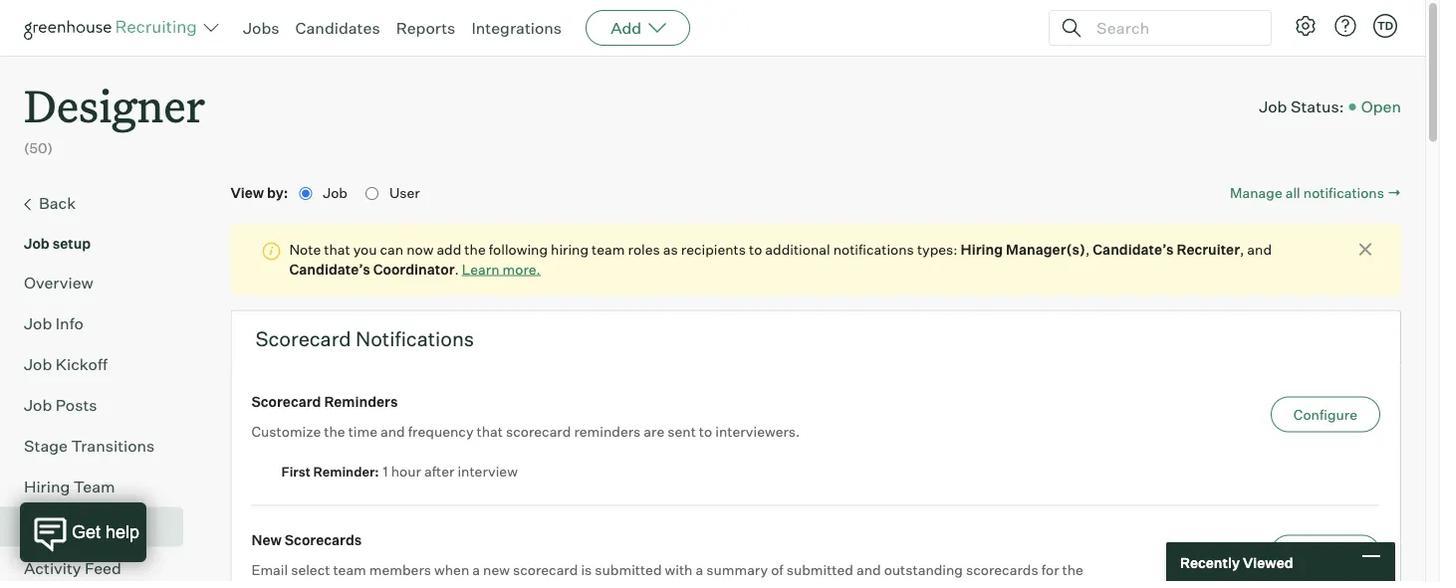 Task type: vqa. For each thing, say whether or not it's contained in the screenshot.
The Recently
yes



Task type: describe. For each thing, give the bounding box(es) containing it.
team
[[73, 477, 115, 497]]

time
[[348, 423, 378, 440]]

stage.
[[310, 581, 351, 583]]

greenhouse recruiting image
[[24, 16, 203, 40]]

configure image
[[1294, 14, 1318, 38]]

recently
[[1180, 554, 1240, 572]]

new
[[251, 532, 282, 549]]

following
[[489, 241, 548, 259]]

hiring team link
[[24, 475, 175, 499]]

of
[[771, 562, 784, 579]]

designer link
[[24, 56, 205, 139]]

selected
[[251, 581, 307, 583]]

select
[[291, 562, 330, 579]]

1 vertical spatial hiring
[[24, 477, 70, 497]]

now
[[407, 241, 434, 259]]

jobs
[[243, 18, 279, 38]]

job setup
[[24, 235, 91, 252]]

add
[[437, 241, 462, 259]]

after
[[424, 463, 455, 480]]

note
[[289, 241, 321, 259]]

open
[[1361, 97, 1402, 117]]

Job radio
[[299, 187, 312, 200]]

1 vertical spatial notifications
[[24, 518, 123, 538]]

hiring
[[551, 241, 589, 259]]

the inside email select team members when a new scorecard is submitted with a summary of submitted and outstanding scorecards for the selected stage.
[[1062, 562, 1084, 579]]

job for job setup
[[24, 235, 50, 252]]

1 horizontal spatial notifications
[[1304, 184, 1385, 201]]

job status:
[[1259, 97, 1345, 117]]

recruiter
[[1177, 241, 1240, 259]]

team inside email select team members when a new scorecard is submitted with a summary of submitted and outstanding scorecards for the selected stage.
[[333, 562, 366, 579]]

back link
[[24, 191, 175, 217]]

with
[[665, 562, 693, 579]]

Search text field
[[1092, 13, 1253, 42]]

1 a from the left
[[472, 562, 480, 579]]

the inside note that you can now add the following hiring team roles as recipients to additional notifications types: hiring manager(s) , candidate's recruiter , and candidate's coordinator . learn more.
[[465, 241, 486, 259]]

job for job kickoff
[[24, 354, 52, 374]]

coordinator
[[373, 261, 455, 278]]

outstanding
[[884, 562, 963, 579]]

configure button for email select team members when a new scorecard is submitted with a summary of submitted and outstanding scorecards for the selected stage.
[[1271, 536, 1381, 571]]

activity feed
[[24, 559, 121, 578]]

and inside email select team members when a new scorecard is submitted with a summary of submitted and outstanding scorecards for the selected stage.
[[857, 562, 881, 579]]

1
[[383, 463, 388, 480]]

configure for email select team members when a new scorecard is submitted with a summary of submitted and outstanding scorecards for the selected stage.
[[1294, 545, 1358, 562]]

.
[[455, 261, 459, 278]]

td button
[[1374, 14, 1398, 38]]

configure for customize the time and frequency that scorecard reminders are sent to interviewers.
[[1294, 406, 1358, 424]]

scorecard for scorecard reminders
[[251, 393, 321, 411]]

hour
[[391, 463, 421, 480]]

recipients
[[681, 241, 746, 259]]

types:
[[917, 241, 958, 259]]

stage transitions link
[[24, 434, 175, 458]]

view
[[231, 184, 264, 201]]

2 , from the left
[[1240, 241, 1245, 259]]

user
[[389, 184, 420, 201]]

is
[[581, 562, 592, 579]]

scorecard for scorecard notifications
[[255, 326, 351, 351]]

candidates link
[[295, 18, 380, 38]]

activity
[[24, 559, 81, 578]]

status:
[[1291, 97, 1345, 117]]

scorecard notifications
[[255, 326, 474, 351]]

reminders
[[324, 393, 398, 411]]

new scorecards
[[251, 532, 362, 549]]

learn
[[462, 261, 500, 278]]

frequency
[[408, 423, 474, 440]]

you
[[353, 241, 377, 259]]

learn more. link
[[462, 261, 541, 278]]

to inside note that you can now add the following hiring team roles as recipients to additional notifications types: hiring manager(s) , candidate's recruiter , and candidate's coordinator . learn more.
[[749, 241, 762, 259]]

customize
[[251, 423, 321, 440]]

job kickoff link
[[24, 352, 175, 376]]

first
[[281, 464, 311, 480]]

roles
[[628, 241, 660, 259]]

td
[[1378, 19, 1394, 32]]

(50)
[[24, 140, 53, 157]]

reports link
[[396, 18, 456, 38]]

reports
[[396, 18, 456, 38]]

reminders
[[574, 423, 641, 440]]

members
[[369, 562, 431, 579]]

2 a from the left
[[696, 562, 704, 579]]

stage transitions
[[24, 436, 155, 456]]

for
[[1042, 562, 1059, 579]]



Task type: locate. For each thing, give the bounding box(es) containing it.
manage
[[1230, 184, 1283, 201]]

job right job option at top left
[[323, 184, 351, 201]]

1 horizontal spatial a
[[696, 562, 704, 579]]

0 horizontal spatial notifications
[[24, 518, 123, 538]]

submitted right is
[[595, 562, 662, 579]]

note that you can now add the following hiring team roles as recipients to additional notifications types: hiring manager(s) , candidate's recruiter , and candidate's coordinator . learn more.
[[289, 241, 1272, 278]]

1 , from the left
[[1086, 241, 1090, 259]]

back
[[39, 193, 76, 213]]

scorecard left is
[[513, 562, 578, 579]]

sent
[[668, 423, 696, 440]]

scorecard up 'interview'
[[506, 423, 571, 440]]

job left info
[[24, 313, 52, 333]]

additional
[[765, 241, 830, 259]]

td button
[[1370, 10, 1402, 42]]

1 vertical spatial the
[[324, 423, 345, 440]]

job for job
[[323, 184, 351, 201]]

User radio
[[366, 187, 379, 200]]

kickoff
[[56, 354, 107, 374]]

0 vertical spatial to
[[749, 241, 762, 259]]

1 configure from the top
[[1294, 406, 1358, 424]]

1 vertical spatial that
[[477, 423, 503, 440]]

notifications up activity feed
[[24, 518, 123, 538]]

reminder
[[313, 464, 375, 480]]

job left status:
[[1259, 97, 1287, 117]]

team left roles
[[592, 241, 625, 259]]

scorecard reminders
[[251, 393, 398, 411]]

2 configure button from the top
[[1271, 536, 1381, 571]]

scorecard up customize
[[251, 393, 321, 411]]

1 vertical spatial candidate's
[[289, 261, 370, 278]]

more.
[[503, 261, 541, 278]]

integrations link
[[472, 18, 562, 38]]

candidates
[[295, 18, 380, 38]]

0 horizontal spatial to
[[699, 423, 712, 440]]

first reminder : 1 hour after interview
[[281, 463, 518, 480]]

1 horizontal spatial the
[[465, 241, 486, 259]]

viewed
[[1243, 554, 1294, 572]]

0 vertical spatial notifications
[[356, 326, 474, 351]]

1 vertical spatial team
[[333, 562, 366, 579]]

0 vertical spatial notifications
[[1304, 184, 1385, 201]]

0 horizontal spatial team
[[333, 562, 366, 579]]

designer
[[24, 76, 205, 134]]

submitted right of
[[787, 562, 854, 579]]

hiring team
[[24, 477, 115, 497]]

2 horizontal spatial and
[[1248, 241, 1272, 259]]

the left time
[[324, 423, 345, 440]]

0 vertical spatial scorecard
[[255, 326, 351, 351]]

add button
[[586, 10, 691, 46]]

0 horizontal spatial submitted
[[595, 562, 662, 579]]

2 horizontal spatial the
[[1062, 562, 1084, 579]]

1 vertical spatial to
[[699, 423, 712, 440]]

to right recipients
[[749, 241, 762, 259]]

job info link
[[24, 311, 175, 335]]

candidate's left recruiter
[[1093, 241, 1174, 259]]

setup
[[52, 235, 91, 252]]

2 vertical spatial the
[[1062, 562, 1084, 579]]

0 vertical spatial and
[[1248, 241, 1272, 259]]

1 vertical spatial notifications
[[833, 241, 914, 259]]

that up 'interview'
[[477, 423, 503, 440]]

notifications left →
[[1304, 184, 1385, 201]]

job for job status:
[[1259, 97, 1287, 117]]

1 vertical spatial scorecard
[[513, 562, 578, 579]]

0 vertical spatial that
[[324, 241, 350, 259]]

1 horizontal spatial that
[[477, 423, 503, 440]]

0 horizontal spatial that
[[324, 241, 350, 259]]

that left the you
[[324, 241, 350, 259]]

0 vertical spatial team
[[592, 241, 625, 259]]

info
[[56, 313, 84, 333]]

that
[[324, 241, 350, 259], [477, 423, 503, 440]]

0 vertical spatial configure
[[1294, 406, 1358, 424]]

interviewers.
[[715, 423, 800, 440]]

0 horizontal spatial a
[[472, 562, 480, 579]]

job info
[[24, 313, 84, 333]]

scorecards
[[285, 532, 362, 549]]

jobs link
[[243, 18, 279, 38]]

are
[[644, 423, 665, 440]]

0 horizontal spatial hiring
[[24, 477, 70, 497]]

scorecards
[[966, 562, 1039, 579]]

and
[[1248, 241, 1272, 259], [381, 423, 405, 440], [857, 562, 881, 579]]

0 horizontal spatial and
[[381, 423, 405, 440]]

overview
[[24, 273, 93, 293]]

2 vertical spatial and
[[857, 562, 881, 579]]

0 horizontal spatial candidate's
[[289, 261, 370, 278]]

team
[[592, 241, 625, 259], [333, 562, 366, 579]]

notifications down coordinator
[[356, 326, 474, 351]]

to right sent
[[699, 423, 712, 440]]

job left setup at the left of the page
[[24, 235, 50, 252]]

team up stage.
[[333, 562, 366, 579]]

1 vertical spatial configure
[[1294, 545, 1358, 562]]

0 vertical spatial candidate's
[[1093, 241, 1174, 259]]

1 vertical spatial configure button
[[1271, 536, 1381, 571]]

hiring right types:
[[961, 241, 1003, 259]]

and right time
[[381, 423, 405, 440]]

the right the for
[[1062, 562, 1084, 579]]

job left "posts"
[[24, 395, 52, 415]]

1 horizontal spatial to
[[749, 241, 762, 259]]

1 configure button from the top
[[1271, 397, 1381, 433]]

a
[[472, 562, 480, 579], [696, 562, 704, 579]]

a right the with
[[696, 562, 704, 579]]

feed
[[85, 559, 121, 578]]

as
[[663, 241, 678, 259]]

the
[[465, 241, 486, 259], [324, 423, 345, 440], [1062, 562, 1084, 579]]

1 vertical spatial and
[[381, 423, 405, 440]]

email select team members when a new scorecard is submitted with a summary of submitted and outstanding scorecards for the selected stage.
[[251, 562, 1084, 583]]

when
[[434, 562, 469, 579]]

the up learn
[[465, 241, 486, 259]]

a left "new"
[[472, 562, 480, 579]]

manage all notifications →
[[1230, 184, 1402, 201]]

summary
[[707, 562, 768, 579]]

that inside note that you can now add the following hiring team roles as recipients to additional notifications types: hiring manager(s) , candidate's recruiter , and candidate's coordinator . learn more.
[[324, 241, 350, 259]]

add
[[611, 18, 642, 38]]

1 horizontal spatial candidate's
[[1093, 241, 1174, 259]]

1 submitted from the left
[[595, 562, 662, 579]]

job for job info
[[24, 313, 52, 333]]

and right recruiter
[[1248, 241, 1272, 259]]

notifications inside note that you can now add the following hiring team roles as recipients to additional notifications types: hiring manager(s) , candidate's recruiter , and candidate's coordinator . learn more.
[[833, 241, 914, 259]]

hiring down "stage"
[[24, 477, 70, 497]]

0 vertical spatial configure button
[[1271, 397, 1381, 433]]

notifications link
[[24, 516, 175, 540]]

1 horizontal spatial team
[[592, 241, 625, 259]]

notifications
[[1304, 184, 1385, 201], [833, 241, 914, 259]]

customize the time and frequency that scorecard reminders are sent to interviewers.
[[251, 423, 800, 440]]

:
[[375, 464, 379, 480]]

job kickoff
[[24, 354, 107, 374]]

1 horizontal spatial hiring
[[961, 241, 1003, 259]]

team inside note that you can now add the following hiring team roles as recipients to additional notifications types: hiring manager(s) , candidate's recruiter , and candidate's coordinator . learn more.
[[592, 241, 625, 259]]

and inside note that you can now add the following hiring team roles as recipients to additional notifications types: hiring manager(s) , candidate's recruiter , and candidate's coordinator . learn more.
[[1248, 241, 1272, 259]]

to
[[749, 241, 762, 259], [699, 423, 712, 440]]

0 horizontal spatial notifications
[[833, 241, 914, 259]]

0 vertical spatial scorecard
[[506, 423, 571, 440]]

email
[[251, 562, 288, 579]]

designer (50)
[[24, 76, 205, 157]]

hiring inside note that you can now add the following hiring team roles as recipients to additional notifications types: hiring manager(s) , candidate's recruiter , and candidate's coordinator . learn more.
[[961, 241, 1003, 259]]

posts
[[56, 395, 97, 415]]

0 vertical spatial hiring
[[961, 241, 1003, 259]]

1 horizontal spatial ,
[[1240, 241, 1245, 259]]

0 horizontal spatial the
[[324, 423, 345, 440]]

integrations
[[472, 18, 562, 38]]

all
[[1286, 184, 1301, 201]]

0 horizontal spatial ,
[[1086, 241, 1090, 259]]

recently viewed
[[1180, 554, 1294, 572]]

job posts link
[[24, 393, 175, 417]]

2 configure from the top
[[1294, 545, 1358, 562]]

scorecard inside email select team members when a new scorecard is submitted with a summary of submitted and outstanding scorecards for the selected stage.
[[513, 562, 578, 579]]

by:
[[267, 184, 288, 201]]

candidate's down note
[[289, 261, 370, 278]]

notifications
[[356, 326, 474, 351], [24, 518, 123, 538]]

1 vertical spatial scorecard
[[251, 393, 321, 411]]

transitions
[[71, 436, 155, 456]]

configure
[[1294, 406, 1358, 424], [1294, 545, 1358, 562]]

activity feed link
[[24, 557, 175, 580]]

view by:
[[231, 184, 291, 201]]

1 horizontal spatial notifications
[[356, 326, 474, 351]]

1 horizontal spatial submitted
[[787, 562, 854, 579]]

job left kickoff
[[24, 354, 52, 374]]

2 submitted from the left
[[787, 562, 854, 579]]

and left outstanding
[[857, 562, 881, 579]]

job
[[1259, 97, 1287, 117], [323, 184, 351, 201], [24, 235, 50, 252], [24, 313, 52, 333], [24, 354, 52, 374], [24, 395, 52, 415]]

overview link
[[24, 271, 175, 295]]

candidate's
[[1093, 241, 1174, 259], [289, 261, 370, 278]]

1 horizontal spatial and
[[857, 562, 881, 579]]

manager(s)
[[1006, 241, 1086, 259]]

configure button for customize the time and frequency that scorecard reminders are sent to interviewers.
[[1271, 397, 1381, 433]]

job for job posts
[[24, 395, 52, 415]]

can
[[380, 241, 404, 259]]

0 vertical spatial the
[[465, 241, 486, 259]]

scorecard up scorecard reminders
[[255, 326, 351, 351]]

notifications left types:
[[833, 241, 914, 259]]

stage
[[24, 436, 68, 456]]



